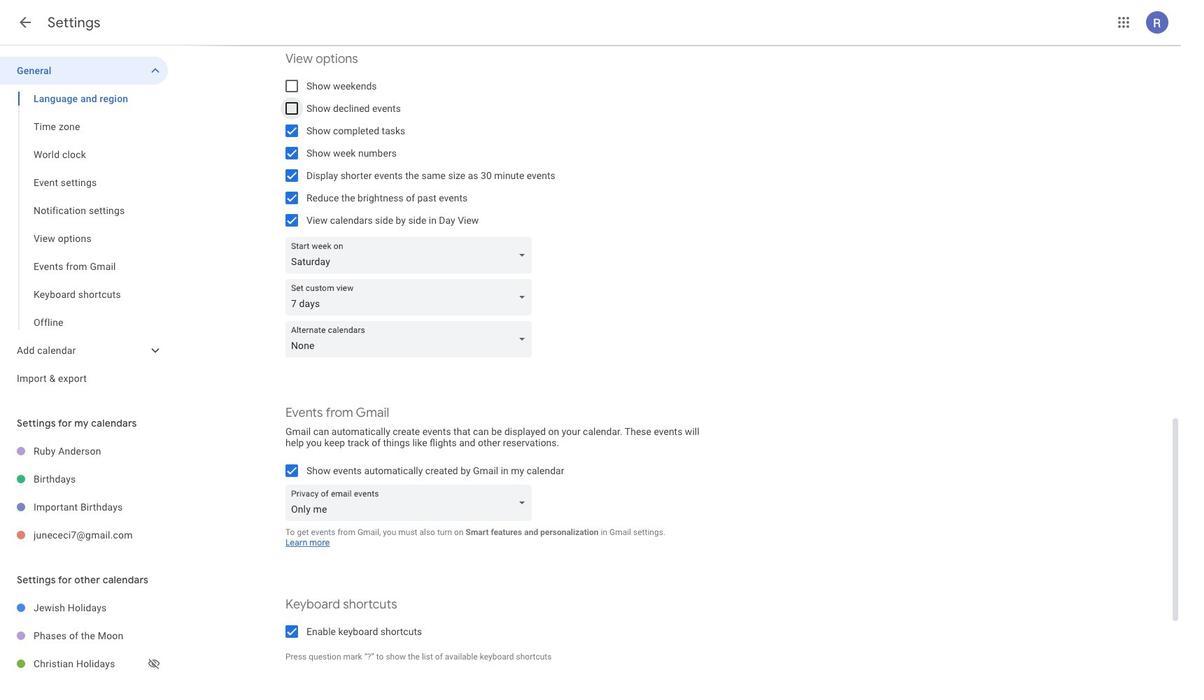 Task type: vqa. For each thing, say whether or not it's contained in the screenshot.
the top tree
yes



Task type: locate. For each thing, give the bounding box(es) containing it.
None field
[[286, 237, 537, 274], [286, 279, 537, 316], [286, 321, 537, 358], [286, 485, 537, 521], [286, 237, 537, 274], [286, 279, 537, 316], [286, 321, 537, 358], [286, 485, 537, 521]]

2 vertical spatial tree
[[0, 594, 168, 677]]

group
[[0, 85, 168, 337]]

birthdays tree item
[[0, 465, 168, 493]]

christian holidays tree item
[[0, 650, 168, 677]]

2 tree from the top
[[0, 437, 168, 549]]

heading
[[48, 14, 101, 31]]

0 vertical spatial tree
[[0, 57, 168, 393]]

tree
[[0, 57, 168, 393], [0, 437, 168, 549], [0, 594, 168, 677]]

junececi7@gmail.com tree item
[[0, 521, 168, 549]]

general tree item
[[0, 57, 168, 85]]

3 tree from the top
[[0, 594, 168, 677]]

1 vertical spatial tree
[[0, 437, 168, 549]]



Task type: describe. For each thing, give the bounding box(es) containing it.
phases of the moon tree item
[[0, 622, 168, 650]]

important birthdays tree item
[[0, 493, 168, 521]]

jewish holidays tree item
[[0, 594, 168, 622]]

go back image
[[17, 14, 34, 31]]

1 tree from the top
[[0, 57, 168, 393]]

ruby anderson tree item
[[0, 437, 168, 465]]



